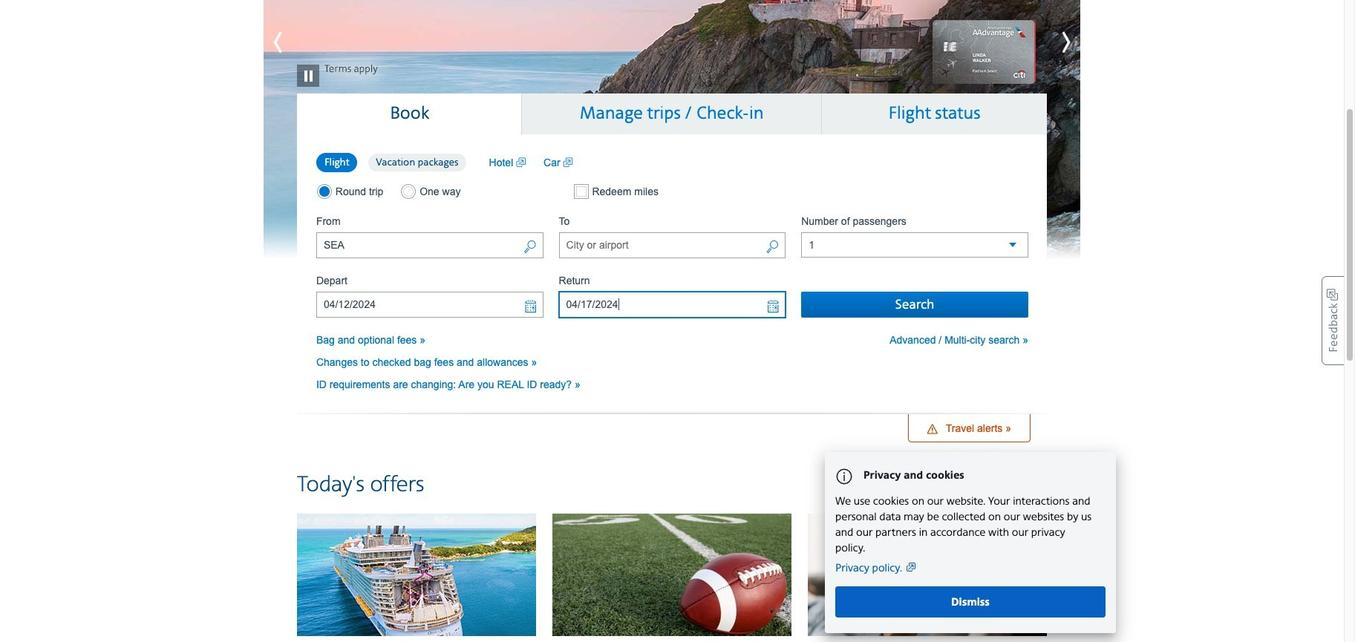 Task type: describe. For each thing, give the bounding box(es) containing it.
1 tab from the left
[[297, 93, 522, 135]]

1 option group from the top
[[316, 152, 474, 173]]

2 tab from the left
[[522, 93, 822, 134]]

newpage image
[[516, 155, 526, 170]]

leave feedback, opens external site in new window image
[[1322, 276, 1345, 365]]

previous slide image
[[264, 24, 331, 61]]

3 tab from the left
[[822, 93, 1047, 134]]



Task type: vqa. For each thing, say whether or not it's contained in the screenshot.
of corresponding to Business
no



Task type: locate. For each thing, give the bounding box(es) containing it.
1 mm/dd/yyyy text field from the left
[[316, 292, 544, 318]]

City or airport text field
[[559, 233, 786, 259]]

newpage image
[[563, 155, 573, 170]]

tab
[[297, 93, 522, 135], [522, 93, 822, 134], [822, 93, 1047, 134]]

search image
[[523, 239, 537, 256]]

citi / aadvantage credit card. special offer: earn up to $400 back. plus, 30,000 bonus miles with this credit card offer. opens another site in a new window that may not meet accessibility guidelines. image
[[264, 0, 1081, 264]]

City or airport text field
[[316, 233, 544, 259]]

2 option group from the top
[[316, 184, 544, 199]]

mm/dd/yyyy text field down city or airport text box
[[559, 292, 786, 318]]

0 horizontal spatial mm/dd/yyyy text field
[[316, 292, 544, 318]]

mm/dd/yyyy text field
[[316, 292, 544, 318], [559, 292, 786, 318]]

2 mm/dd/yyyy text field from the left
[[559, 292, 786, 318]]

tab list
[[297, 93, 1047, 135]]

1 vertical spatial option group
[[316, 184, 544, 199]]

0 vertical spatial option group
[[316, 152, 474, 173]]

None submit
[[802, 292, 1029, 318]]

option group
[[316, 152, 474, 173], [316, 184, 544, 199]]

pause slideshow image
[[297, 42, 319, 87]]

search image
[[766, 239, 779, 256]]

mm/dd/yyyy text field down city or airport text field
[[316, 292, 544, 318]]

next slide image
[[1014, 24, 1081, 61]]

1 horizontal spatial mm/dd/yyyy text field
[[559, 292, 786, 318]]



